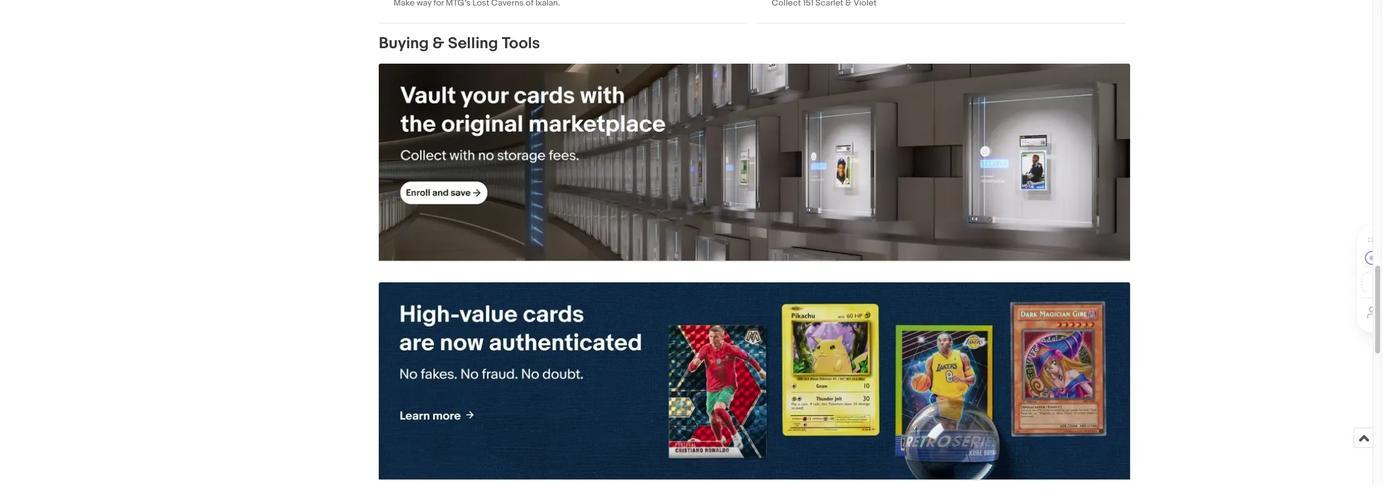 Task type: locate. For each thing, give the bounding box(es) containing it.
buying & selling tools
[[379, 34, 540, 53]]

None text field
[[757, 0, 1125, 23], [379, 64, 1130, 262], [379, 283, 1130, 481], [757, 0, 1125, 23]]

tools
[[502, 34, 540, 53]]

selling
[[448, 34, 498, 53]]

high-value cards are now authenticated. learn more here. image
[[379, 283, 1130, 480]]

none text field high-value cards are now authenticated. learn more here.
[[379, 283, 1130, 481]]

None text field
[[379, 0, 747, 23]]



Task type: vqa. For each thing, say whether or not it's contained in the screenshot.
Verified to the top
no



Task type: describe. For each thing, give the bounding box(es) containing it.
vault image image
[[379, 64, 1130, 261]]

none text field 'vault image'
[[379, 64, 1130, 262]]

buying
[[379, 34, 429, 53]]

&
[[432, 34, 444, 53]]



